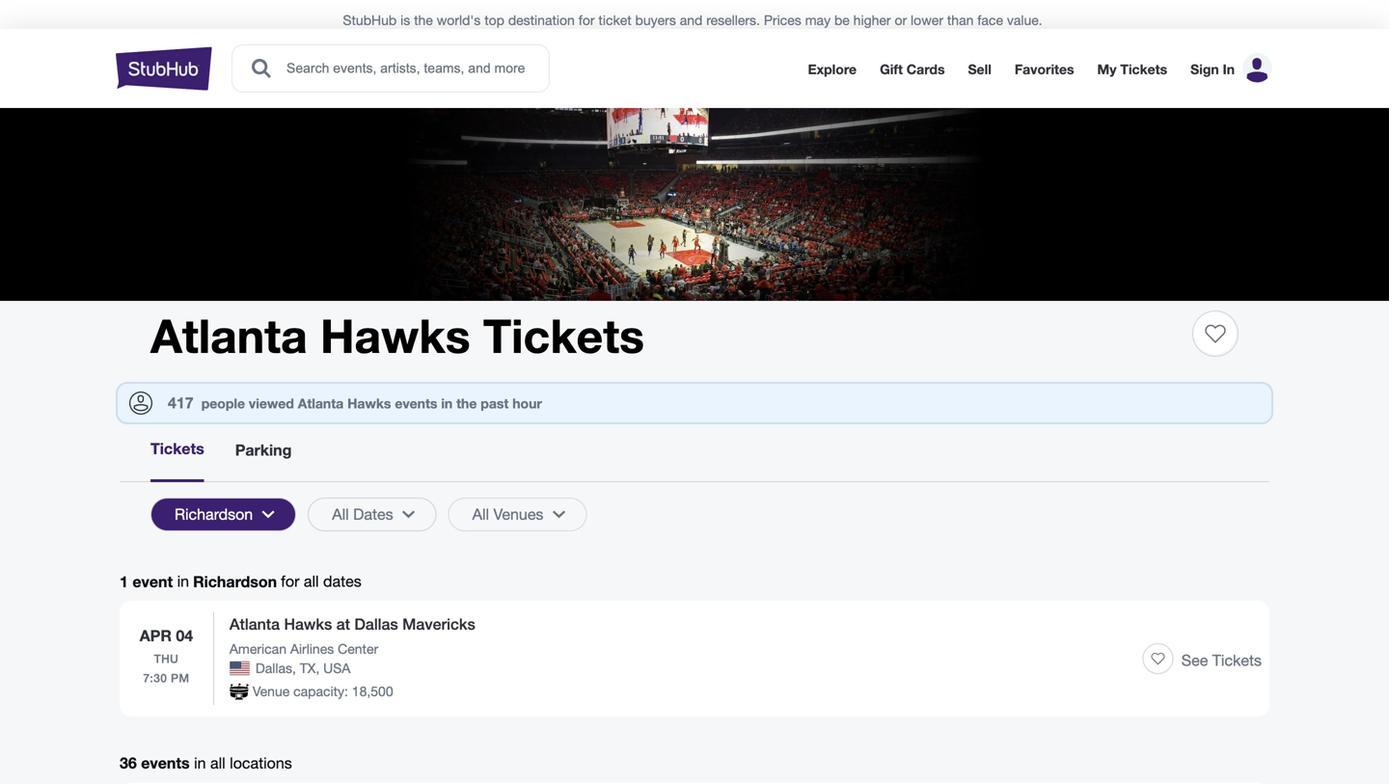 Task type: locate. For each thing, give the bounding box(es) containing it.
0 horizontal spatial in
[[177, 573, 189, 590]]

prices
[[764, 12, 801, 28]]

1 vertical spatial for
[[281, 573, 299, 590]]

1 vertical spatial hawks
[[347, 395, 391, 411]]

1 vertical spatial atlanta
[[298, 395, 344, 411]]

cards
[[907, 61, 945, 77]]

locations
[[230, 754, 292, 772]]

my tickets
[[1097, 61, 1167, 77]]

2 horizontal spatial in
[[441, 395, 453, 411]]

events left past
[[395, 395, 437, 411]]

hawks down the atlanta hawks
[[347, 395, 391, 411]]

0 horizontal spatial the
[[414, 12, 433, 28]]

1 horizontal spatial events
[[395, 395, 437, 411]]

0 vertical spatial atlanta
[[150, 308, 307, 363]]

1 vertical spatial all
[[210, 754, 225, 772]]

1 vertical spatial the
[[456, 395, 477, 411]]

0 vertical spatial all
[[304, 573, 319, 590]]

atlanta up american
[[229, 615, 280, 633]]

explore
[[808, 61, 857, 77]]

0 vertical spatial the
[[414, 12, 433, 28]]

1 horizontal spatial all
[[472, 505, 489, 523]]

417
[[168, 394, 194, 412]]

all dates
[[332, 505, 393, 523]]

all left the "venues"
[[472, 505, 489, 523]]

see
[[1181, 652, 1208, 669]]

hawks up 417 people viewed atlanta hawks events in the past hour
[[320, 308, 470, 363]]

in inside the 36 events in all locations
[[194, 754, 206, 772]]

hawks inside 417 people viewed atlanta hawks events in the past hour
[[347, 395, 391, 411]]

the
[[414, 12, 433, 28], [456, 395, 477, 411]]

atlanta right viewed
[[298, 395, 344, 411]]

venues
[[493, 505, 543, 523]]

airlines
[[290, 641, 334, 657]]

see tickets
[[1181, 652, 1262, 669]]

1
[[120, 573, 128, 591]]

stubhub is the world's top destination for ticket buyers and resellers. prices may be higher or lower than face value.
[[343, 12, 1042, 28]]

in
[[441, 395, 453, 411], [177, 573, 189, 590], [194, 754, 206, 772]]

1 all from the left
[[332, 505, 349, 523]]

1 horizontal spatial in
[[194, 754, 206, 772]]

parking
[[235, 441, 292, 459]]

1 horizontal spatial the
[[456, 395, 477, 411]]

viewed
[[249, 395, 294, 411]]

be
[[834, 12, 850, 28]]

all inside the 36 events in all locations
[[210, 754, 225, 772]]

dates
[[323, 573, 361, 590]]

richardson down richardson button
[[193, 573, 277, 591]]

hawks
[[320, 308, 470, 363], [347, 395, 391, 411], [284, 615, 332, 633]]

richardson button
[[150, 498, 296, 532]]

tickets down "417"
[[150, 439, 204, 458]]

the right is
[[414, 12, 433, 28]]

richardson inside button
[[175, 505, 253, 523]]

gift
[[880, 61, 903, 77]]

0 vertical spatial hawks
[[320, 308, 470, 363]]

atlanta hawks
[[150, 308, 470, 363]]

0 horizontal spatial all
[[210, 754, 225, 772]]

0 horizontal spatial events
[[141, 754, 190, 772]]

atlanta
[[150, 308, 307, 363], [298, 395, 344, 411], [229, 615, 280, 633]]

417 people viewed atlanta hawks events in the past hour
[[168, 394, 542, 412]]

ticket
[[598, 12, 632, 28]]

destination
[[508, 12, 575, 28]]

0 vertical spatial for
[[578, 12, 595, 28]]

1 vertical spatial in
[[177, 573, 189, 590]]

dallas,
[[255, 660, 296, 676]]

for
[[578, 12, 595, 28], [281, 573, 299, 590]]

in inside 1 event in richardson for all dates
[[177, 573, 189, 590]]

sell
[[968, 61, 991, 77]]

for left ticket
[[578, 12, 595, 28]]

atlanta for atlanta hawks at dallas mavericks
[[229, 615, 280, 633]]

all
[[304, 573, 319, 590], [210, 754, 225, 772]]

top
[[484, 12, 504, 28]]

2 vertical spatial atlanta
[[229, 615, 280, 633]]

all
[[332, 505, 349, 523], [472, 505, 489, 523]]

events
[[395, 395, 437, 411], [141, 754, 190, 772]]

1 event in richardson for all dates
[[120, 573, 361, 591]]

tickets right see
[[1212, 652, 1262, 669]]

all left locations
[[210, 754, 225, 772]]

higher
[[853, 12, 891, 28]]

for left the dates
[[281, 573, 299, 590]]

for inside 1 event in richardson for all dates
[[281, 573, 299, 590]]

2 all from the left
[[472, 505, 489, 523]]

0 horizontal spatial all
[[332, 505, 349, 523]]

hawks for atlanta hawks at dallas mavericks
[[284, 615, 332, 633]]

all venues
[[472, 505, 543, 523]]

in inside 417 people viewed atlanta hawks events in the past hour
[[441, 395, 453, 411]]

richardson
[[175, 505, 253, 523], [193, 573, 277, 591]]

in right event
[[177, 573, 189, 590]]

1 vertical spatial events
[[141, 754, 190, 772]]

resellers.
[[706, 12, 760, 28]]

venue capacity: 18,500
[[253, 683, 393, 699]]

in left locations
[[194, 754, 206, 772]]

hawks up airlines
[[284, 615, 332, 633]]

all left dates
[[332, 505, 349, 523]]

0 horizontal spatial for
[[281, 573, 299, 590]]

0 vertical spatial events
[[395, 395, 437, 411]]

2 vertical spatial in
[[194, 754, 206, 772]]

people
[[201, 395, 245, 411]]

venue
[[253, 683, 290, 699]]

atlanta hawks at dallas mavericks
[[229, 615, 475, 633]]

and
[[680, 12, 703, 28]]

capacity:
[[293, 683, 348, 699]]

all left the dates
[[304, 573, 319, 590]]

1 horizontal spatial all
[[304, 573, 319, 590]]

is
[[400, 12, 410, 28]]

tickets
[[1120, 61, 1167, 77], [483, 308, 644, 363], [150, 439, 204, 458], [1212, 652, 1262, 669]]

in left past
[[441, 395, 453, 411]]

2 vertical spatial hawks
[[284, 615, 332, 633]]

all inside 1 event in richardson for all dates
[[304, 573, 319, 590]]

1 horizontal spatial for
[[578, 12, 595, 28]]

tickets up hour on the bottom of the page
[[483, 308, 644, 363]]

all inside button
[[472, 505, 489, 523]]

richardson up 1 event in richardson for all dates
[[175, 505, 253, 523]]

the inside 417 people viewed atlanta hawks events in the past hour
[[456, 395, 477, 411]]

the left past
[[456, 395, 477, 411]]

0 vertical spatial in
[[441, 395, 453, 411]]

atlanta up people
[[150, 308, 307, 363]]

0 vertical spatial richardson
[[175, 505, 253, 523]]

events right 36
[[141, 754, 190, 772]]



Task type: describe. For each thing, give the bounding box(es) containing it.
apr
[[140, 627, 172, 645]]

pm
[[171, 671, 190, 685]]

dallas
[[354, 615, 398, 633]]

sign in link
[[1190, 61, 1235, 77]]

36
[[120, 754, 137, 772]]

face
[[977, 12, 1003, 28]]

lower
[[911, 12, 943, 28]]

all for all venues
[[472, 505, 489, 523]]

gift cards
[[880, 61, 945, 77]]

center
[[338, 641, 378, 657]]

mavericks
[[402, 615, 475, 633]]

event
[[132, 573, 173, 591]]

7:30
[[143, 671, 167, 685]]

events inside 417 people viewed atlanta hawks events in the past hour
[[395, 395, 437, 411]]

dallas, tx, usa
[[255, 660, 351, 676]]

my tickets link
[[1097, 61, 1167, 77]]

all for all dates
[[332, 505, 349, 523]]

04
[[176, 627, 193, 645]]

sign
[[1190, 61, 1219, 77]]

may
[[805, 12, 831, 28]]

us national flag image
[[229, 661, 250, 676]]

atlanta for atlanta hawks
[[150, 308, 307, 363]]

world's
[[437, 12, 481, 28]]

in for richardson
[[177, 573, 189, 590]]

sell link
[[968, 61, 991, 77]]

gift cards link
[[880, 61, 945, 77]]

my
[[1097, 61, 1117, 77]]

atlanta inside 417 people viewed atlanta hawks events in the past hour
[[298, 395, 344, 411]]

dates
[[353, 505, 393, 523]]

usa
[[323, 660, 351, 676]]

american
[[229, 641, 286, 657]]

explore link
[[808, 61, 857, 77]]

hawks for atlanta hawks
[[320, 308, 470, 363]]

18,500
[[352, 683, 393, 699]]

value.
[[1007, 12, 1042, 28]]

buyers
[[635, 12, 676, 28]]

apr 04 thu 7:30 pm
[[140, 627, 193, 685]]

stubhub
[[343, 12, 397, 28]]

tx,
[[300, 660, 320, 676]]

hour
[[512, 395, 542, 411]]

1 vertical spatial richardson
[[193, 573, 277, 591]]

all venues button
[[448, 498, 587, 532]]

stubhub image
[[116, 44, 212, 93]]

american airlines center
[[229, 641, 378, 657]]

tickets right my
[[1120, 61, 1167, 77]]

favorites link
[[1015, 61, 1074, 77]]

or
[[895, 12, 907, 28]]

past
[[481, 395, 509, 411]]

than
[[947, 12, 974, 28]]

thu
[[154, 652, 179, 666]]

sign in
[[1190, 61, 1235, 77]]

in
[[1223, 61, 1235, 77]]

Search events, artists, teams, and more field
[[285, 58, 532, 79]]

favorites
[[1015, 61, 1074, 77]]

in for all
[[194, 754, 206, 772]]

36 events in all locations
[[120, 754, 292, 772]]

at
[[336, 615, 350, 633]]



Task type: vqa. For each thing, say whether or not it's contained in the screenshot.
Apr on the left bottom
yes



